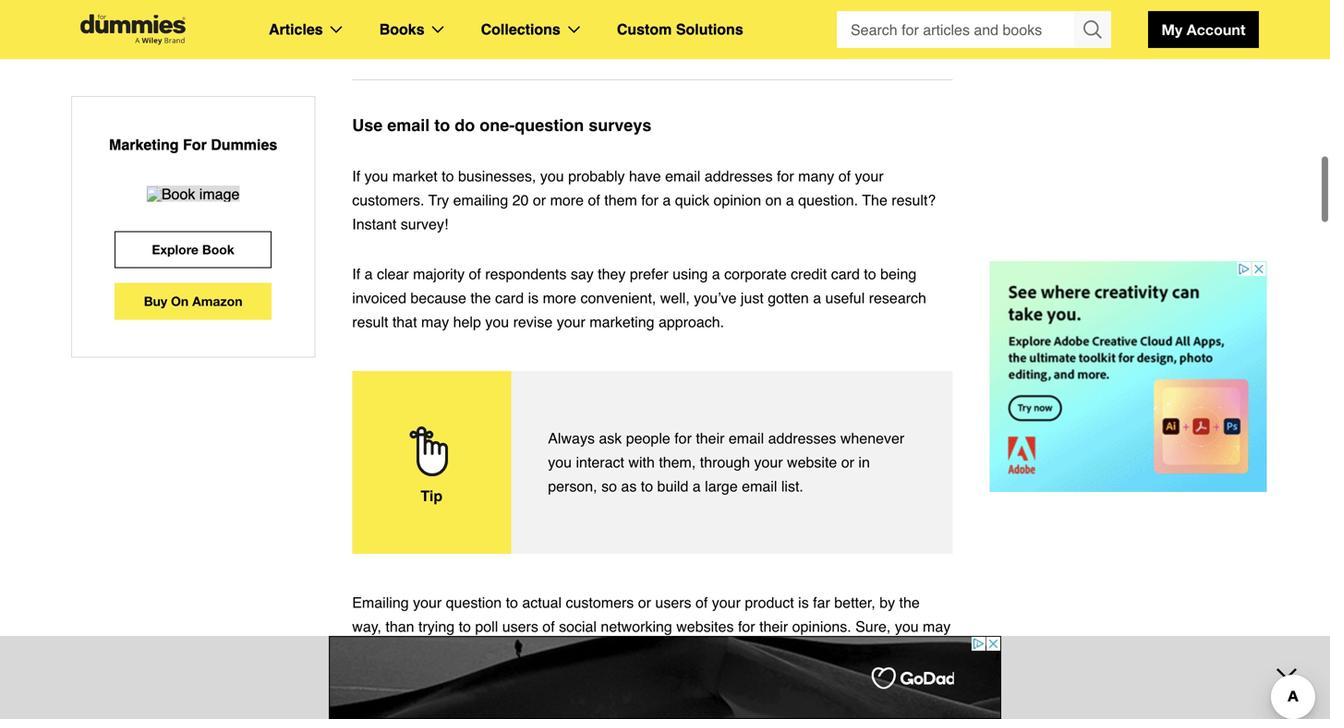 Task type: locate. For each thing, give the bounding box(es) containing it.
1 vertical spatial the
[[900, 595, 920, 612]]

better,
[[835, 595, 876, 612]]

0 horizontal spatial card
[[495, 290, 524, 307]]

addresses up opinion
[[705, 168, 773, 185]]

1 vertical spatial more
[[543, 290, 577, 307]]

1 horizontal spatial responses
[[853, 643, 921, 660]]

you up 'customers.' at the left
[[365, 168, 389, 185]]

a left clear
[[365, 266, 373, 283]]

emailing your question to actual customers or users of your product is far better, by the way, than trying to poll users of social networking websites for their opinions. sure, you may be able to get a bunch of responses from people on twitter, but would those responses be representative of your actual customers? probably not.
[[352, 595, 951, 684]]

is up revise
[[528, 290, 539, 307]]

you
[[365, 168, 389, 185], [541, 168, 564, 185], [485, 314, 509, 331], [548, 454, 572, 471], [895, 619, 919, 636]]

actual up social
[[522, 595, 562, 612]]

to up try
[[442, 168, 454, 185]]

1 vertical spatial if
[[352, 266, 361, 283]]

you inside 'always ask people for their email addresses whenever you interact with them, through your website or in person, so as to build a large email list.'
[[548, 454, 572, 471]]

addresses inside if you market to businesses, you probably have email addresses for many of your customers. try emailing 20 or more of them for a quick opinion on a question. the result? instant survey!
[[705, 168, 773, 185]]

social
[[559, 619, 597, 636]]

sure,
[[856, 619, 891, 636]]

1 vertical spatial actual
[[499, 667, 539, 684]]

dummies
[[211, 136, 277, 153]]

be
[[352, 643, 369, 660], [925, 643, 941, 660]]

1 vertical spatial is
[[799, 595, 809, 612]]

1 horizontal spatial users
[[656, 595, 692, 612]]

users up websites
[[656, 595, 692, 612]]

group
[[837, 11, 1112, 48]]

close this dialog image
[[1303, 645, 1322, 663]]

people up probably
[[625, 643, 670, 660]]

0 horizontal spatial users
[[502, 619, 539, 636]]

1 vertical spatial people
[[625, 643, 670, 660]]

just
[[741, 290, 764, 307]]

if for if you market to businesses, you probably have email addresses for many of your customers. try emailing 20 or more of them for a quick opinion on a question. the result? instant survey!
[[352, 168, 361, 185]]

marketing for dummies
[[109, 136, 277, 153]]

would
[[770, 643, 808, 660]]

1 vertical spatial question
[[446, 595, 502, 612]]

0 horizontal spatial question
[[446, 595, 502, 612]]

0 horizontal spatial the
[[471, 290, 491, 307]]

responses
[[519, 643, 587, 660], [853, 643, 921, 660]]

0 vertical spatial addresses
[[705, 168, 773, 185]]

to
[[435, 116, 450, 135], [442, 168, 454, 185], [864, 266, 877, 283], [641, 478, 653, 495], [506, 595, 518, 612], [459, 619, 471, 636], [405, 643, 417, 660]]

of right bunch
[[503, 643, 515, 660]]

0 vertical spatial advertisement element
[[990, 262, 1267, 493]]

1 vertical spatial their
[[760, 619, 788, 636]]

email
[[387, 116, 430, 135], [665, 168, 701, 185], [729, 430, 764, 447], [742, 478, 778, 495]]

if up 'customers.' at the left
[[352, 168, 361, 185]]

for up but
[[738, 619, 756, 636]]

invoiced
[[352, 290, 407, 307]]

to left being at the right top
[[864, 266, 877, 283]]

1 vertical spatial addresses
[[769, 430, 837, 447]]

customers.
[[352, 192, 425, 209]]

1 horizontal spatial be
[[925, 643, 941, 660]]

addresses
[[705, 168, 773, 185], [769, 430, 837, 447]]

the right by
[[900, 595, 920, 612]]

your right revise
[[557, 314, 586, 331]]

people up with
[[626, 430, 671, 447]]

to inside 'always ask people for their email addresses whenever you interact with them, through your website or in person, so as to build a large email list.'
[[641, 478, 653, 495]]

1 horizontal spatial on
[[766, 192, 782, 209]]

0 vertical spatial is
[[528, 290, 539, 307]]

0 horizontal spatial their
[[696, 430, 725, 447]]

of
[[839, 168, 851, 185], [588, 192, 601, 209], [469, 266, 481, 283], [696, 595, 708, 612], [543, 619, 555, 636], [503, 643, 515, 660], [450, 667, 462, 684]]

your down bunch
[[467, 667, 495, 684]]

more inside if you market to businesses, you probably have email addresses for many of your customers. try emailing 20 or more of them for a quick opinion on a question. the result? instant survey!
[[550, 192, 584, 209]]

1 vertical spatial on
[[674, 643, 690, 660]]

if
[[352, 168, 361, 185], [352, 266, 361, 283]]

credit
[[791, 266, 827, 283]]

to inside if a clear majority of respondents say they prefer using a corporate credit card to being invoiced because the card is more convenient, well, you've just gotten a useful research result that may help you revise your marketing approach.
[[864, 266, 877, 283]]

the up help
[[471, 290, 491, 307]]

0 horizontal spatial responses
[[519, 643, 587, 660]]

2 horizontal spatial or
[[842, 454, 855, 471]]

0 vertical spatial actual
[[522, 595, 562, 612]]

1 horizontal spatial question
[[515, 116, 584, 135]]

1 vertical spatial card
[[495, 290, 524, 307]]

card up the useful
[[831, 266, 860, 283]]

you inside emailing your question to actual customers or users of your product is far better, by the way, than trying to poll users of social networking websites for their opinions. sure, you may be able to get a bunch of responses from people on twitter, but would those responses be representative of your actual customers? probably not.
[[895, 619, 919, 636]]

bunch
[[458, 643, 499, 660]]

use
[[352, 116, 383, 135]]

may down because
[[421, 314, 449, 331]]

collections
[[481, 21, 561, 38]]

your up the 'trying'
[[413, 595, 442, 612]]

on
[[171, 294, 189, 309]]

your
[[855, 168, 884, 185], [557, 314, 586, 331], [755, 454, 783, 471], [413, 595, 442, 612], [712, 595, 741, 612], [467, 667, 495, 684]]

or right the 20
[[533, 192, 546, 209]]

is left far
[[799, 595, 809, 612]]

articles
[[269, 21, 323, 38]]

or left in
[[842, 454, 855, 471]]

addresses up "website"
[[769, 430, 837, 447]]

0 horizontal spatial or
[[533, 192, 546, 209]]

email left list. on the right
[[742, 478, 778, 495]]

open book categories image
[[432, 26, 444, 33]]

a right build
[[693, 478, 701, 495]]

0 vertical spatial card
[[831, 266, 860, 283]]

0 horizontal spatial may
[[421, 314, 449, 331]]

websites
[[677, 619, 734, 636]]

2 be from the left
[[925, 643, 941, 660]]

0 vertical spatial their
[[696, 430, 725, 447]]

a inside emailing your question to actual customers or users of your product is far better, by the way, than trying to poll users of social networking websites for their opinions. sure, you may be able to get a bunch of responses from people on twitter, but would those responses be representative of your actual customers? probably not.
[[446, 643, 454, 660]]

for up them,
[[675, 430, 692, 447]]

not.
[[686, 667, 711, 684]]

email right use
[[387, 116, 430, 135]]

1 horizontal spatial their
[[760, 619, 788, 636]]

on right opinion
[[766, 192, 782, 209]]

one-
[[480, 116, 515, 135]]

to left do
[[435, 116, 450, 135]]

clear
[[377, 266, 409, 283]]

your up the
[[855, 168, 884, 185]]

of inside if a clear majority of respondents say they prefer using a corporate credit card to being invoiced because the card is more convenient, well, you've just gotten a useful research result that may help you revise your marketing approach.
[[469, 266, 481, 283]]

more down probably
[[550, 192, 584, 209]]

logo image
[[71, 14, 195, 45]]

responses down social
[[519, 643, 587, 660]]

if a clear majority of respondents say they prefer using a corporate credit card to being invoiced because the card is more convenient, well, you've just gotten a useful research result that may help you revise your marketing approach.
[[352, 266, 927, 331]]

1 horizontal spatial or
[[638, 595, 652, 612]]

you down the always at bottom left
[[548, 454, 572, 471]]

the inside if a clear majority of respondents say they prefer using a corporate credit card to being invoiced because the card is more convenient, well, you've just gotten a useful research result that may help you revise your marketing approach.
[[471, 290, 491, 307]]

actual left customers?
[[499, 667, 539, 684]]

0 vertical spatial users
[[656, 595, 692, 612]]

on up "not."
[[674, 643, 690, 660]]

market
[[393, 168, 438, 185]]

card down the respondents
[[495, 290, 524, 307]]

whenever
[[841, 430, 905, 447]]

if inside if a clear majority of respondents say they prefer using a corporate credit card to being invoiced because the card is more convenient, well, you've just gotten a useful research result that may help you revise your marketing approach.
[[352, 266, 361, 283]]

website
[[787, 454, 838, 471]]

more
[[550, 192, 584, 209], [543, 290, 577, 307]]

0 vertical spatial on
[[766, 192, 782, 209]]

1 vertical spatial may
[[923, 619, 951, 636]]

addresses inside 'always ask people for their email addresses whenever you interact with them, through your website or in person, so as to build a large email list.'
[[769, 430, 837, 447]]

1 horizontal spatial card
[[831, 266, 860, 283]]

is
[[528, 290, 539, 307], [799, 595, 809, 612]]

0 vertical spatial more
[[550, 192, 584, 209]]

0 vertical spatial may
[[421, 314, 449, 331]]

a right "get"
[[446, 643, 454, 660]]

trying
[[419, 619, 455, 636]]

get
[[421, 643, 442, 660]]

gotten
[[768, 290, 809, 307]]

respondents
[[485, 266, 567, 283]]

may inside emailing your question to actual customers or users of your product is far better, by the way, than trying to poll users of social networking websites for their opinions. sure, you may be able to get a bunch of responses from people on twitter, but would those responses be representative of your actual customers? probably not.
[[923, 619, 951, 636]]

probably
[[568, 168, 625, 185]]

if inside if you market to businesses, you probably have email addresses for many of your customers. try emailing 20 or more of them for a quick opinion on a question. the result? instant survey!
[[352, 168, 361, 185]]

you've
[[694, 290, 737, 307]]

0 vertical spatial people
[[626, 430, 671, 447]]

responses down sure,
[[853, 643, 921, 660]]

your up list. on the right
[[755, 454, 783, 471]]

to left "get"
[[405, 643, 417, 660]]

ask
[[599, 430, 622, 447]]

buy on amazon
[[144, 294, 243, 309]]

a up you've
[[712, 266, 721, 283]]

0 horizontal spatial on
[[674, 643, 690, 660]]

or up 'networking' at the bottom of the page
[[638, 595, 652, 612]]

result
[[352, 314, 388, 331]]

users
[[656, 595, 692, 612], [502, 619, 539, 636]]

more down 'say'
[[543, 290, 577, 307]]

may right sure,
[[923, 619, 951, 636]]

2 vertical spatial or
[[638, 595, 652, 612]]

0 vertical spatial or
[[533, 192, 546, 209]]

1 horizontal spatial may
[[923, 619, 951, 636]]

or
[[533, 192, 546, 209], [842, 454, 855, 471], [638, 595, 652, 612]]

they
[[598, 266, 626, 283]]

you inside if a clear majority of respondents say they prefer using a corporate credit card to being invoiced because the card is more convenient, well, you've just gotten a useful research result that may help you revise your marketing approach.
[[485, 314, 509, 331]]

open collections list image
[[568, 26, 580, 33]]

question up probably
[[515, 116, 584, 135]]

able
[[373, 643, 401, 660]]

1 horizontal spatial the
[[900, 595, 920, 612]]

of right majority
[[469, 266, 481, 283]]

their down product
[[760, 619, 788, 636]]

you down by
[[895, 619, 919, 636]]

majority
[[413, 266, 465, 283]]

use email to do one-question surveys
[[352, 116, 652, 135]]

2 if from the top
[[352, 266, 361, 283]]

for
[[183, 136, 207, 153]]

is inside if a clear majority of respondents say they prefer using a corporate credit card to being invoiced because the card is more convenient, well, you've just gotten a useful research result that may help you revise your marketing approach.
[[528, 290, 539, 307]]

users right poll
[[502, 619, 539, 636]]

1 vertical spatial users
[[502, 619, 539, 636]]

books
[[380, 21, 425, 38]]

businesses,
[[458, 168, 536, 185]]

with
[[629, 454, 655, 471]]

to right as
[[641, 478, 653, 495]]

but
[[745, 643, 766, 660]]

email up quick
[[665, 168, 701, 185]]

by
[[880, 595, 896, 612]]

0 vertical spatial the
[[471, 290, 491, 307]]

question up poll
[[446, 595, 502, 612]]

poll
[[475, 619, 498, 636]]

advertisement element
[[990, 262, 1267, 493], [329, 637, 1002, 720]]

0 vertical spatial if
[[352, 168, 361, 185]]

for down have
[[642, 192, 659, 209]]

you right help
[[485, 314, 509, 331]]

card
[[831, 266, 860, 283], [495, 290, 524, 307]]

Search for articles and books text field
[[837, 11, 1077, 48]]

question.
[[799, 192, 859, 209]]

build
[[658, 478, 689, 495]]

if up invoiced
[[352, 266, 361, 283]]

solutions
[[676, 21, 744, 38]]

1 horizontal spatial is
[[799, 595, 809, 612]]

or inside emailing your question to actual customers or users of your product is far better, by the way, than trying to poll users of social networking websites for their opinions. sure, you may be able to get a bunch of responses from people on twitter, but would those responses be representative of your actual customers? probably not.
[[638, 595, 652, 612]]

0 horizontal spatial is
[[528, 290, 539, 307]]

their
[[696, 430, 725, 447], [760, 619, 788, 636]]

1 if from the top
[[352, 168, 361, 185]]

corporate
[[725, 266, 787, 283]]

emailing
[[453, 192, 508, 209]]

actual
[[522, 595, 562, 612], [499, 667, 539, 684]]

representative
[[352, 667, 446, 684]]

their up the through
[[696, 430, 725, 447]]

prefer
[[630, 266, 669, 283]]

0 horizontal spatial be
[[352, 643, 369, 660]]

may
[[421, 314, 449, 331], [923, 619, 951, 636]]

1 vertical spatial or
[[842, 454, 855, 471]]



Task type: vqa. For each thing, say whether or not it's contained in the screenshot.
Instant
yes



Task type: describe. For each thing, give the bounding box(es) containing it.
than
[[386, 619, 415, 636]]

for left many
[[777, 168, 795, 185]]

interact
[[576, 454, 625, 471]]

20
[[513, 192, 529, 209]]

customers?
[[543, 667, 619, 684]]

or inside if you market to businesses, you probably have email addresses for many of your customers. try emailing 20 or more of them for a quick opinion on a question. the result? instant survey!
[[533, 192, 546, 209]]

to inside if you market to businesses, you probably have email addresses for many of your customers. try emailing 20 or more of them for a quick opinion on a question. the result? instant survey!
[[442, 168, 454, 185]]

the
[[863, 192, 888, 209]]

if you market to businesses, you probably have email addresses for many of your customers. try emailing 20 or more of them for a quick opinion on a question. the result? instant survey!
[[352, 168, 936, 233]]

surveys
[[589, 116, 652, 135]]

as
[[621, 478, 637, 495]]

if for if a clear majority of respondents say they prefer using a corporate credit card to being invoiced because the card is more convenient, well, you've just gotten a useful research result that may help you revise your marketing approach.
[[352, 266, 361, 283]]

research
[[869, 290, 927, 307]]

do
[[455, 116, 475, 135]]

their inside 'always ask people for their email addresses whenever you interact with them, through your website or in person, so as to build a large email list.'
[[696, 430, 725, 447]]

product
[[745, 595, 795, 612]]

always
[[548, 430, 595, 447]]

probably
[[624, 667, 682, 684]]

using
[[673, 266, 708, 283]]

large
[[705, 478, 738, 495]]

my account
[[1162, 21, 1246, 38]]

marketing
[[590, 314, 655, 331]]

revise
[[513, 314, 553, 331]]

marketing
[[109, 136, 179, 153]]

them
[[605, 192, 638, 209]]

always ask people for their email addresses whenever you interact with them, through your website or in person, so as to build a large email list.
[[548, 430, 905, 495]]

may inside if a clear majority of respondents say they prefer using a corporate credit card to being invoiced because the card is more convenient, well, you've just gotten a useful research result that may help you revise your marketing approach.
[[421, 314, 449, 331]]

emailing
[[352, 595, 409, 612]]

or inside 'always ask people for their email addresses whenever you interact with them, through your website or in person, so as to build a large email list.'
[[842, 454, 855, 471]]

email up the through
[[729, 430, 764, 447]]

in
[[859, 454, 870, 471]]

try
[[429, 192, 449, 209]]

far
[[813, 595, 831, 612]]

a left quick
[[663, 192, 671, 209]]

them,
[[659, 454, 696, 471]]

my
[[1162, 21, 1183, 38]]

quick
[[675, 192, 710, 209]]

customers
[[566, 595, 634, 612]]

1 responses from the left
[[519, 643, 587, 660]]

custom solutions
[[617, 21, 744, 38]]

that
[[393, 314, 417, 331]]

of down bunch
[[450, 667, 462, 684]]

book image image
[[147, 187, 240, 202]]

many
[[799, 168, 835, 185]]

1 vertical spatial advertisement element
[[329, 637, 1002, 720]]

result?
[[892, 192, 936, 209]]

instant
[[352, 216, 397, 233]]

1 be from the left
[[352, 643, 369, 660]]

0 vertical spatial question
[[515, 116, 584, 135]]

explore book
[[152, 242, 235, 257]]

a left question.
[[786, 192, 795, 209]]

buy
[[144, 294, 167, 309]]

of left social
[[543, 619, 555, 636]]

the inside emailing your question to actual customers or users of your product is far better, by the way, than trying to poll users of social networking websites for their opinions. sure, you may be able to get a bunch of responses from people on twitter, but would those responses be representative of your actual customers? probably not.
[[900, 595, 920, 612]]

for inside 'always ask people for their email addresses whenever you interact with them, through your website or in person, so as to build a large email list.'
[[675, 430, 692, 447]]

people inside 'always ask people for their email addresses whenever you interact with them, through your website or in person, so as to build a large email list.'
[[626, 430, 671, 447]]

your inside if you market to businesses, you probably have email addresses for many of your customers. try emailing 20 or more of them for a quick opinion on a question. the result? instant survey!
[[855, 168, 884, 185]]

account
[[1187, 21, 1246, 38]]

for inside emailing your question to actual customers or users of your product is far better, by the way, than trying to poll users of social networking websites for their opinions. sure, you may be able to get a bunch of responses from people on twitter, but would those responses be representative of your actual customers? probably not.
[[738, 619, 756, 636]]

2 responses from the left
[[853, 643, 921, 660]]

networking
[[601, 619, 673, 636]]

buy on amazon link
[[115, 283, 272, 320]]

approach.
[[659, 314, 725, 331]]

survey!
[[401, 216, 448, 233]]

of down probably
[[588, 192, 601, 209]]

their inside emailing your question to actual customers or users of your product is far better, by the way, than trying to poll users of social networking websites for their opinions. sure, you may be able to get a bunch of responses from people on twitter, but would those responses be representative of your actual customers? probably not.
[[760, 619, 788, 636]]

useful
[[826, 290, 865, 307]]

list.
[[782, 478, 804, 495]]

a inside 'always ask people for their email addresses whenever you interact with them, through your website or in person, so as to build a large email list.'
[[693, 478, 701, 495]]

twitter,
[[694, 643, 741, 660]]

way,
[[352, 619, 382, 636]]

your inside 'always ask people for their email addresses whenever you interact with them, through your website or in person, so as to build a large email list.'
[[755, 454, 783, 471]]

custom solutions link
[[617, 18, 744, 42]]

have
[[629, 168, 661, 185]]

being
[[881, 266, 917, 283]]

to left poll
[[459, 619, 471, 636]]

those
[[812, 643, 849, 660]]

explore
[[152, 242, 199, 257]]

people inside emailing your question to actual customers or users of your product is far better, by the way, than trying to poll users of social networking websites for their opinions. sure, you may be able to get a bunch of responses from people on twitter, but would those responses be representative of your actual customers? probably not.
[[625, 643, 670, 660]]

of up websites
[[696, 595, 708, 612]]

well,
[[661, 290, 690, 307]]

of right many
[[839, 168, 851, 185]]

your up websites
[[712, 595, 741, 612]]

opinions.
[[793, 619, 852, 636]]

explore book link
[[115, 231, 272, 268]]

more inside if a clear majority of respondents say they prefer using a corporate credit card to being invoiced because the card is more convenient, well, you've just gotten a useful research result that may help you revise your marketing approach.
[[543, 290, 577, 307]]

your inside if a clear majority of respondents say they prefer using a corporate credit card to being invoiced because the card is more convenient, well, you've just gotten a useful research result that may help you revise your marketing approach.
[[557, 314, 586, 331]]

person,
[[548, 478, 598, 495]]

through
[[700, 454, 750, 471]]

book
[[202, 242, 235, 257]]

email inside if you market to businesses, you probably have email addresses for many of your customers. try emailing 20 or more of them for a quick opinion on a question. the result? instant survey!
[[665, 168, 701, 185]]

opinion
[[714, 192, 762, 209]]

so
[[602, 478, 617, 495]]

my account link
[[1149, 11, 1260, 48]]

on inside emailing your question to actual customers or users of your product is far better, by the way, than trying to poll users of social networking websites for their opinions. sure, you may be able to get a bunch of responses from people on twitter, but would those responses be representative of your actual customers? probably not.
[[674, 643, 690, 660]]

to left 'customers'
[[506, 595, 518, 612]]

question inside emailing your question to actual customers or users of your product is far better, by the way, than trying to poll users of social networking websites for their opinions. sure, you may be able to get a bunch of responses from people on twitter, but would those responses be representative of your actual customers? probably not.
[[446, 595, 502, 612]]

on inside if you market to businesses, you probably have email addresses for many of your customers. try emailing 20 or more of them for a quick opinion on a question. the result? instant survey!
[[766, 192, 782, 209]]

because
[[411, 290, 467, 307]]

is inside emailing your question to actual customers or users of your product is far better, by the way, than trying to poll users of social networking websites for their opinions. sure, you may be able to get a bunch of responses from people on twitter, but would those responses be representative of your actual customers? probably not.
[[799, 595, 809, 612]]

say
[[571, 266, 594, 283]]

convenient,
[[581, 290, 656, 307]]

you left probably
[[541, 168, 564, 185]]

from
[[592, 643, 621, 660]]

a down credit
[[813, 290, 822, 307]]

open article categories image
[[331, 26, 343, 33]]



